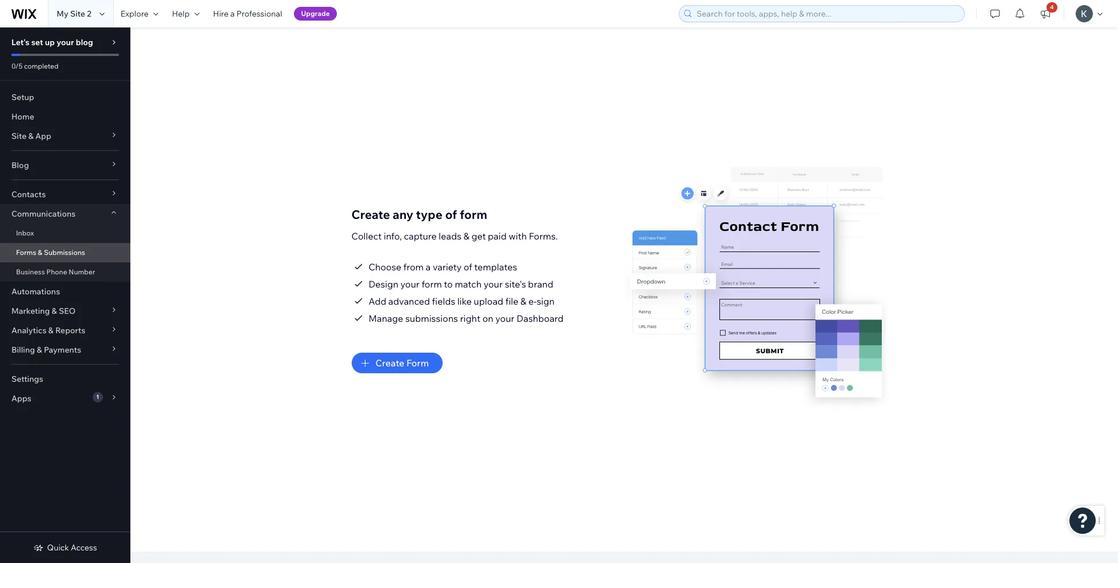 Task type: vqa. For each thing, say whether or not it's contained in the screenshot.
Site & App popup button
yes



Task type: locate. For each thing, give the bounding box(es) containing it.
create any type of form
[[352, 207, 488, 222]]

& inside popup button
[[37, 345, 42, 355]]

site down 'home' on the top left of the page
[[11, 131, 26, 141]]

sidebar element
[[0, 27, 130, 564]]

create for create form
[[376, 357, 405, 369]]

help button
[[165, 0, 206, 27]]

& right 'forms'
[[38, 248, 42, 257]]

quick access
[[47, 543, 97, 553]]

create
[[352, 207, 390, 222], [376, 357, 405, 369]]

0 horizontal spatial form
[[422, 278, 442, 290]]

your right 'up'
[[57, 37, 74, 48]]

blog
[[76, 37, 93, 48]]

1 horizontal spatial site
[[70, 9, 85, 19]]

quick access button
[[33, 543, 97, 553]]

0 horizontal spatial site
[[11, 131, 26, 141]]

0/5 completed
[[11, 62, 59, 70]]

1 vertical spatial a
[[426, 261, 431, 273]]

automations link
[[0, 282, 130, 302]]

0 horizontal spatial a
[[231, 9, 235, 19]]

site & app
[[11, 131, 51, 141]]

of up the leads on the left top of page
[[446, 207, 457, 222]]

4 button
[[1034, 0, 1059, 27]]

inbox link
[[0, 224, 130, 243]]

any
[[393, 207, 414, 222]]

upgrade button
[[294, 7, 337, 21]]

& right the billing
[[37, 345, 42, 355]]

my site 2
[[57, 9, 91, 19]]

& left get
[[464, 230, 470, 242]]

Search for tools, apps, help & more... field
[[694, 6, 962, 22]]

&
[[28, 131, 34, 141], [464, 230, 470, 242], [38, 248, 42, 257], [521, 296, 527, 307], [52, 306, 57, 317], [48, 326, 54, 336], [37, 345, 42, 355]]

your
[[57, 37, 74, 48], [401, 278, 420, 290], [484, 278, 503, 290], [496, 313, 515, 324]]

2
[[87, 9, 91, 19]]

a inside 'choose from a variety of templates design your form to match your site's brand add advanced fields like upload file & e-sign manage submissions right on your dashboard'
[[426, 261, 431, 273]]

quick
[[47, 543, 69, 553]]

1 vertical spatial site
[[11, 131, 26, 141]]

get
[[472, 230, 486, 242]]

site's
[[505, 278, 526, 290]]

& left reports
[[48, 326, 54, 336]]

a right from
[[426, 261, 431, 273]]

of inside 'choose from a variety of templates design your form to match your site's brand add advanced fields like upload file & e-sign manage submissions right on your dashboard'
[[464, 261, 473, 273]]

create inside button
[[376, 357, 405, 369]]

brand
[[528, 278, 554, 290]]

on
[[483, 313, 494, 324]]

with
[[509, 230, 527, 242]]

settings
[[11, 374, 43, 385]]

& for submissions
[[38, 248, 42, 257]]

sign
[[537, 296, 555, 307]]

marketing & seo
[[11, 306, 76, 317]]

0 vertical spatial create
[[352, 207, 390, 222]]

from
[[404, 261, 424, 273]]

a right hire
[[231, 9, 235, 19]]

billing
[[11, 345, 35, 355]]

0 horizontal spatial of
[[446, 207, 457, 222]]

communications
[[11, 209, 76, 219]]

settings link
[[0, 370, 130, 389]]

your inside sidebar element
[[57, 37, 74, 48]]

automations
[[11, 287, 60, 297]]

& for payments
[[37, 345, 42, 355]]

type
[[416, 207, 443, 222]]

design
[[369, 278, 399, 290]]

add
[[369, 296, 387, 307]]

a
[[231, 9, 235, 19], [426, 261, 431, 273]]

& left app
[[28, 131, 34, 141]]

& inside popup button
[[48, 326, 54, 336]]

of up match
[[464, 261, 473, 273]]

choose from a variety of templates design your form to match your site's brand add advanced fields like upload file & e-sign manage submissions right on your dashboard
[[369, 261, 564, 324]]

create left form
[[376, 357, 405, 369]]

1 horizontal spatial of
[[464, 261, 473, 273]]

1 vertical spatial form
[[422, 278, 442, 290]]

completed
[[24, 62, 59, 70]]

& for app
[[28, 131, 34, 141]]

variety
[[433, 261, 462, 273]]

site
[[70, 9, 85, 19], [11, 131, 26, 141]]

form
[[460, 207, 488, 222], [422, 278, 442, 290]]

1 vertical spatial create
[[376, 357, 405, 369]]

& left seo
[[52, 306, 57, 317]]

hire
[[213, 9, 229, 19]]

paid
[[488, 230, 507, 242]]

1 vertical spatial of
[[464, 261, 473, 273]]

like
[[458, 296, 472, 307]]

contacts
[[11, 189, 46, 200]]

& left e-
[[521, 296, 527, 307]]

advanced
[[389, 296, 430, 307]]

form left to
[[422, 278, 442, 290]]

of
[[446, 207, 457, 222], [464, 261, 473, 273]]

& for reports
[[48, 326, 54, 336]]

app
[[35, 131, 51, 141]]

1 horizontal spatial form
[[460, 207, 488, 222]]

leads
[[439, 230, 462, 242]]

create up collect
[[352, 207, 390, 222]]

right
[[460, 313, 481, 324]]

1 horizontal spatial a
[[426, 261, 431, 273]]

site left the 2
[[70, 9, 85, 19]]

1
[[96, 394, 99, 401]]

marketing & seo button
[[0, 302, 130, 321]]

capture
[[404, 230, 437, 242]]

business phone number link
[[0, 263, 130, 282]]

form up get
[[460, 207, 488, 222]]

reports
[[55, 326, 85, 336]]



Task type: describe. For each thing, give the bounding box(es) containing it.
submissions
[[406, 313, 458, 324]]

your right on
[[496, 313, 515, 324]]

& for seo
[[52, 306, 57, 317]]

seo
[[59, 306, 76, 317]]

choose
[[369, 261, 402, 273]]

analytics
[[11, 326, 46, 336]]

submissions
[[44, 248, 85, 257]]

contacts button
[[0, 185, 130, 204]]

number
[[69, 268, 95, 276]]

0 vertical spatial a
[[231, 9, 235, 19]]

home link
[[0, 107, 130, 126]]

your up the advanced
[[401, 278, 420, 290]]

apps
[[11, 394, 31, 404]]

templates
[[475, 261, 518, 273]]

analytics & reports button
[[0, 321, 130, 341]]

forms & submissions link
[[0, 243, 130, 263]]

file
[[506, 296, 519, 307]]

help
[[172, 9, 190, 19]]

create form
[[376, 357, 429, 369]]

upgrade
[[301, 9, 330, 18]]

marketing
[[11, 306, 50, 317]]

home
[[11, 112, 34, 122]]

your down templates
[[484, 278, 503, 290]]

setup
[[11, 92, 34, 102]]

create form button
[[352, 353, 443, 373]]

let's
[[11, 37, 30, 48]]

business
[[16, 268, 45, 276]]

collect info, capture leads & get paid with forms.
[[352, 230, 558, 242]]

billing & payments
[[11, 345, 81, 355]]

0/5
[[11, 62, 23, 70]]

business phone number
[[16, 268, 95, 276]]

form inside 'choose from a variety of templates design your form to match your site's brand add advanced fields like upload file & e-sign manage submissions right on your dashboard'
[[422, 278, 442, 290]]

0 vertical spatial site
[[70, 9, 85, 19]]

blog button
[[0, 156, 130, 175]]

phone
[[46, 268, 67, 276]]

to
[[444, 278, 453, 290]]

blog
[[11, 160, 29, 171]]

forms
[[16, 248, 36, 257]]

collect
[[352, 230, 382, 242]]

explore
[[121, 9, 149, 19]]

analytics & reports
[[11, 326, 85, 336]]

upload
[[474, 296, 504, 307]]

site & app button
[[0, 126, 130, 146]]

my
[[57, 9, 68, 19]]

info,
[[384, 230, 402, 242]]

access
[[71, 543, 97, 553]]

billing & payments button
[[0, 341, 130, 360]]

site inside dropdown button
[[11, 131, 26, 141]]

4
[[1051, 3, 1055, 11]]

manage
[[369, 313, 404, 324]]

set
[[31, 37, 43, 48]]

communications button
[[0, 204, 130, 224]]

create for create any type of form
[[352, 207, 390, 222]]

dashboard
[[517, 313, 564, 324]]

professional
[[237, 9, 282, 19]]

up
[[45, 37, 55, 48]]

inbox
[[16, 229, 34, 238]]

form
[[407, 357, 429, 369]]

setup link
[[0, 88, 130, 107]]

payments
[[44, 345, 81, 355]]

let's set up your blog
[[11, 37, 93, 48]]

0 vertical spatial form
[[460, 207, 488, 222]]

fields
[[432, 296, 456, 307]]

e-
[[529, 296, 537, 307]]

hire a professional link
[[206, 0, 289, 27]]

forms & submissions
[[16, 248, 85, 257]]

hire a professional
[[213, 9, 282, 19]]

forms.
[[529, 230, 558, 242]]

0 vertical spatial of
[[446, 207, 457, 222]]

match
[[455, 278, 482, 290]]

& inside 'choose from a variety of templates design your form to match your site's brand add advanced fields like upload file & e-sign manage submissions right on your dashboard'
[[521, 296, 527, 307]]



